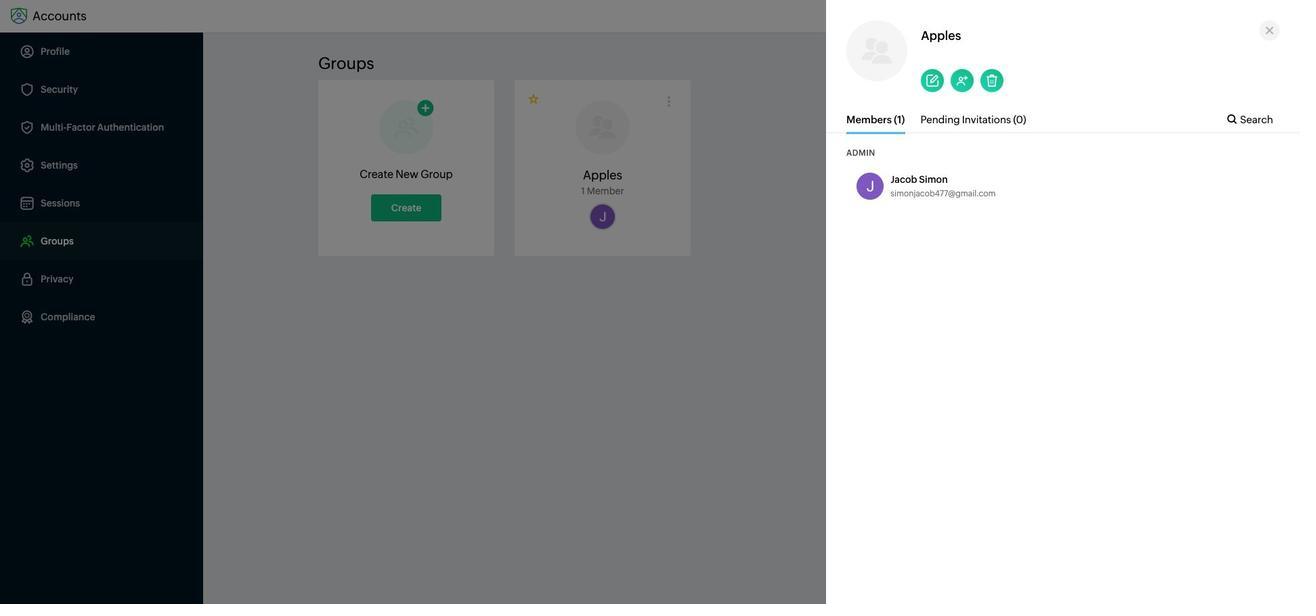 Task type: describe. For each thing, give the bounding box(es) containing it.
search image
[[1228, 114, 1237, 124]]



Task type: vqa. For each thing, say whether or not it's contained in the screenshot.
search icon
yes



Task type: locate. For each thing, give the bounding box(es) containing it.
makeprimary image
[[528, 93, 541, 106]]



